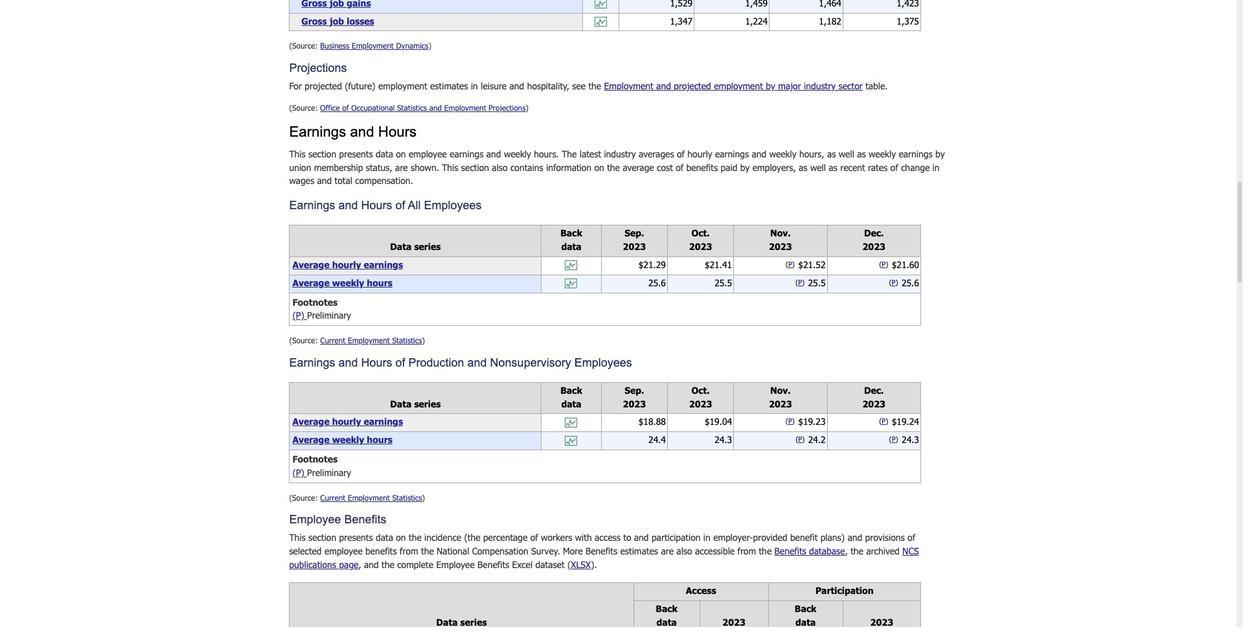 Task type: vqa. For each thing, say whether or not it's contained in the screenshot.


Task type: describe. For each thing, give the bounding box(es) containing it.
2 24.3 from the left
[[902, 434, 920, 446]]

(source: office of occupational statistics and employment projections )
[[289, 103, 529, 112]]

average for 25.6
[[293, 277, 330, 288]]

xlsx
[[571, 559, 591, 571]]

1 from from the left
[[400, 546, 419, 557]]

benefits inside this section presents data on the incidence (the percentage of workers with access to and participation in employer-provided benefit plans) and provisions of selected employee benefits from the national compensation survey. more benefits estimates are also accessible from the
[[586, 546, 618, 557]]

hours for $21.29
[[367, 277, 393, 288]]

data inside this section presents data on the incidence (the percentage of workers with access to and participation in employer-provided benefit plans) and provisions of selected employee benefits from the national compensation survey. more benefits estimates are also accessible from the
[[376, 532, 393, 543]]

of right cost on the right
[[676, 162, 684, 173]]

column header up $21.41
[[668, 225, 734, 257]]

1 horizontal spatial ,
[[846, 546, 848, 557]]

( down more
[[568, 559, 571, 571]]

benefits inside this section presents data on employee earnings and weekly hours. the latest industry averages of hourly earnings and weekly hours, as well as weekly earnings by union membership status, are shown. this section also contains information on the average cost of benefits paid by employers, as well as recent rates of change in wages and total compensation.
[[687, 162, 718, 173]]

2023 up ( p ) $19.23
[[769, 398, 792, 409]]

nonsupervisory
[[490, 356, 571, 369]]

1 vertical spatial well
[[811, 162, 826, 173]]

provided
[[754, 532, 788, 543]]

gross job losses
[[302, 15, 375, 26]]

(the
[[464, 532, 481, 543]]

1 25.5 from the left
[[715, 277, 733, 288]]

cost
[[657, 162, 673, 173]]

complete
[[397, 559, 434, 571]]

production
[[409, 356, 464, 369]]

gross job losses link
[[302, 15, 375, 26]]

dec. 2023 for $19.24
[[863, 385, 886, 409]]

plans)
[[821, 532, 845, 543]]

2023 up '( p ) $21.52'
[[769, 241, 792, 252]]

p for $19.23
[[789, 417, 793, 426]]

section for employee
[[309, 148, 337, 159]]

selected
[[289, 546, 322, 557]]

of left all on the top of the page
[[396, 199, 405, 212]]

as up "recent"
[[858, 148, 866, 159]]

ncs publications page link
[[289, 546, 919, 571]]

job
[[330, 15, 344, 26]]

employment and projected employment by major industry sector link
[[604, 80, 863, 91]]

sep. for $18.88
[[625, 385, 645, 396]]

excel
[[512, 559, 533, 571]]

dec. for $19.24
[[865, 385, 884, 396]]

average weekly hours for $18.88
[[293, 434, 393, 446]]

( p ) 24.3
[[890, 434, 920, 446]]

as down hours,
[[799, 162, 808, 173]]

of up the ncs on the right bottom of the page
[[908, 532, 916, 543]]

average
[[623, 162, 654, 173]]

page
[[339, 559, 359, 571]]

(p) link for $18.88
[[293, 467, 307, 478]]

p link for $19.24
[[882, 417, 886, 426]]

1,375
[[897, 15, 920, 26]]

all
[[408, 199, 421, 212]]

column header up "$18.88" at the bottom of the page
[[602, 383, 668, 414]]

change
[[902, 162, 930, 173]]

column header up $19.04
[[668, 383, 734, 414]]

current for second current employment statistics link from the bottom of the page
[[320, 336, 346, 345]]

employers,
[[753, 162, 796, 173]]

( p ) $19.23
[[786, 416, 826, 427]]

leisure
[[481, 80, 507, 91]]

earnings and hours of production and nonsupervisory employees
[[289, 356, 632, 369]]

sep. for $21.29
[[625, 228, 645, 239]]

for
[[289, 80, 302, 91]]

average hourly earnings for $18.88
[[293, 416, 403, 427]]

go to web page with historical data for series ces7000000007 image
[[565, 436, 578, 446]]

publications
[[289, 559, 336, 571]]

by inside projections for projected (future) employment estimates in leisure and hospitality, see the employment and projected employment by major industry sector table.
[[766, 80, 776, 91]]

$19.04
[[705, 416, 733, 427]]

of left production at the bottom
[[396, 356, 405, 369]]

survey.
[[532, 546, 560, 557]]

2023 up ( p ) $21.60
[[863, 241, 886, 252]]

1 vertical spatial section
[[461, 162, 489, 173]]

(p) link for $21.29
[[293, 310, 307, 321]]

$19.23
[[799, 416, 826, 427]]

1 vertical spatial on
[[595, 162, 605, 173]]

column header up '( p ) $21.52'
[[734, 225, 828, 257]]

the
[[562, 148, 577, 159]]

dec. for $21.60
[[865, 228, 884, 239]]

of right rates
[[891, 162, 899, 173]]

dataset
[[536, 559, 565, 571]]

benefit
[[791, 532, 818, 543]]

hours for $18.88
[[367, 434, 393, 446]]

hours for earnings and hours of production and nonsupervisory employees
[[361, 356, 392, 369]]

) inside ( p ) $19.23
[[793, 417, 795, 426]]

1 vertical spatial projections
[[489, 103, 526, 112]]

) up production at the bottom
[[422, 336, 425, 345]]

) up incidence
[[422, 493, 425, 502]]

status,
[[366, 162, 393, 173]]

in inside projections for projected (future) employment estimates in leisure and hospitality, see the employment and projected employment by major industry sector table.
[[471, 80, 478, 91]]

recent
[[841, 162, 866, 173]]

to
[[624, 532, 632, 543]]

hours for earnings and hours of all employees
[[361, 199, 392, 212]]

paid
[[721, 162, 738, 173]]

2 horizontal spatial by
[[936, 148, 945, 159]]

this section presents data on the incidence (the percentage of workers with access to and participation in employer-provided benefit plans) and provisions of selected employee benefits from the national compensation survey. more benefits estimates are also accessible from the
[[289, 532, 916, 557]]

incidence
[[425, 532, 462, 543]]

p for 25.6
[[892, 278, 896, 286]]

p for 25.5
[[799, 278, 802, 286]]

benefits database link
[[775, 546, 846, 557]]

office of occupational statistics and employment projections link
[[320, 103, 526, 112]]

$19.24
[[892, 416, 920, 427]]

hourly inside this section presents data on employee earnings and weekly hours. the latest industry averages of hourly earnings and weekly hours, as well as weekly earnings by union membership status, are shown. this section also contains information on the average cost of benefits paid by employers, as well as recent rates of change in wages and total compensation.
[[688, 148, 713, 159]]

industry inside projections for projected (future) employment estimates in leisure and hospitality, see the employment and projected employment by major industry sector table.
[[804, 80, 836, 91]]

data inside this section presents data on employee earnings and weekly hours. the latest industry averages of hourly earnings and weekly hours, as well as weekly earnings by union membership status, are shown. this section also contains information on the average cost of benefits paid by employers, as well as recent rates of change in wages and total compensation.
[[376, 148, 393, 159]]

as right hours,
[[828, 148, 836, 159]]

( p ) $21.60
[[880, 259, 920, 270]]

( for 25.5
[[796, 278, 799, 286]]

hours.
[[534, 148, 559, 159]]

2023 up "$18.88" at the bottom of the page
[[623, 398, 646, 409]]

2023 up $21.41
[[690, 241, 713, 252]]

the inside this section presents data on employee earnings and weekly hours. the latest industry averages of hourly earnings and weekly hours, as well as weekly earnings by union membership status, are shown. this section also contains information on the average cost of benefits paid by employers, as well as recent rates of change in wages and total compensation.
[[607, 162, 620, 173]]

data up go to web page with historical data for series ces7000000008 "image"
[[562, 398, 582, 409]]

benefits down benefit
[[775, 546, 807, 557]]

column header down 'access'
[[700, 601, 769, 627]]

are inside this section presents data on employee earnings and weekly hours. the latest industry averages of hourly earnings and weekly hours, as well as weekly earnings by union membership status, are shown. this section also contains information on the average cost of benefits paid by employers, as well as recent rates of change in wages and total compensation.
[[395, 162, 408, 173]]

( p ) 25.5
[[796, 277, 826, 288]]

oct. 2023 for $21.41
[[690, 228, 713, 252]]

more
[[563, 546, 583, 557]]

column header up go to web page with historical data for series ces7000000008 "image"
[[542, 383, 602, 414]]

averages
[[639, 148, 675, 159]]

occupational
[[351, 103, 395, 112]]

1 employment from the left
[[378, 80, 428, 91]]

) inside ( p ) 24.3
[[896, 435, 899, 444]]

archived
[[867, 546, 900, 557]]

2 projected from the left
[[674, 80, 712, 91]]

column header up go to web page with historical data for series ces7000000003 icon
[[542, 225, 602, 257]]

earnings and hours
[[289, 124, 417, 140]]

data series column header for $18.88
[[290, 383, 542, 414]]

( p ) $19.24
[[880, 416, 920, 427]]

2 employment from the left
[[714, 80, 763, 91]]

preliminary for $21.29
[[307, 310, 352, 321]]

2 from from the left
[[738, 546, 757, 557]]

column header up ( p ) $19.23
[[734, 383, 828, 414]]

earnings for earnings and hours of production and nonsupervisory employees
[[289, 356, 335, 369]]

1,347
[[671, 15, 693, 26]]

union
[[289, 162, 311, 173]]

industry inside this section presents data on employee earnings and weekly hours. the latest industry averages of hourly earnings and weekly hours, as well as weekly earnings by union membership status, are shown. this section also contains information on the average cost of benefits paid by employers, as well as recent rates of change in wages and total compensation.
[[604, 148, 636, 159]]

2023 up $19.04
[[690, 398, 713, 409]]

access
[[595, 532, 621, 543]]

back up go to web page with historical data for series ces7000000003 icon
[[561, 228, 583, 239]]

24.2
[[809, 434, 826, 446]]

average for $18.88
[[293, 416, 330, 427]]

back down the participation "column header"
[[795, 603, 817, 614]]

table.
[[866, 80, 888, 91]]

dynamics
[[396, 41, 429, 50]]

p link for 24.2
[[799, 435, 803, 444]]

p for 24.2
[[799, 435, 803, 444]]

) inside ( p ) 24.2
[[803, 435, 805, 444]]

section for the
[[309, 532, 337, 543]]

hourly for $21.29
[[332, 259, 361, 270]]

hours,
[[800, 148, 825, 159]]

0 horizontal spatial ,
[[359, 559, 361, 571]]

(p) for $18.88
[[293, 467, 304, 478]]

xlsx link
[[571, 559, 591, 571]]

) down the hospitality,
[[526, 103, 529, 112]]

national
[[437, 546, 470, 557]]

percentage
[[484, 532, 528, 543]]

as left "recent"
[[829, 162, 838, 173]]

average weekly hours link for $21.29
[[293, 277, 393, 288]]

the inside projections for projected (future) employment estimates in leisure and hospitality, see the employment and projected employment by major industry sector table.
[[589, 80, 602, 91]]

data series for $18.88
[[390, 398, 441, 409]]

1 current employment statistics link from the top
[[320, 336, 422, 345]]

2023 up $21.29 at the right of page
[[623, 241, 646, 252]]

) up office of occupational statistics and employment projections link
[[429, 41, 432, 50]]

latest
[[580, 148, 602, 159]]

office
[[320, 103, 340, 112]]

column header up $21.29 at the right of page
[[602, 225, 668, 257]]

current for 1st current employment statistics link from the bottom
[[320, 493, 346, 502]]

1 vertical spatial this
[[442, 162, 459, 173]]

dec. 2023 for $21.60
[[863, 228, 886, 252]]

p link for $19.23
[[789, 417, 793, 426]]

nov. 2023 for $19.23
[[769, 385, 792, 409]]

) inside ( p ) 25.6
[[896, 278, 899, 286]]

go to web page with historical data for series bds0000000000200090110001lq5 image
[[595, 0, 608, 9]]

rates
[[869, 162, 888, 173]]

1,224
[[746, 15, 768, 26]]

average weekly hours link for $18.88
[[293, 434, 393, 446]]

footnotes (p) preliminary for $18.88
[[293, 454, 352, 478]]

column header up ( p ) $21.60
[[828, 225, 921, 257]]

sector
[[839, 80, 863, 91]]

0 horizontal spatial employees
[[424, 199, 482, 212]]

footnotes for $21.29
[[293, 297, 338, 308]]

back down access column header
[[656, 603, 678, 614]]

column header up ( p ) $19.24
[[828, 383, 921, 414]]

ncs publications page
[[289, 546, 919, 571]]

( p ) $21.52
[[786, 259, 826, 270]]



Task type: locate. For each thing, give the bounding box(es) containing it.
0 horizontal spatial 25.6
[[649, 277, 666, 288]]

1 vertical spatial industry
[[604, 148, 636, 159]]

1 nov. 2023 from the top
[[769, 228, 792, 252]]

total
[[335, 175, 353, 186]]

0 horizontal spatial back column header
[[634, 601, 700, 627]]

p inside ( p ) 25.6
[[892, 278, 896, 286]]

oct. 2023 up $21.41
[[690, 228, 713, 252]]

2023 up ( p ) $19.24
[[863, 398, 886, 409]]

2 vertical spatial in
[[704, 532, 711, 543]]

p inside ( p ) 25.5
[[799, 278, 802, 286]]

participation
[[652, 532, 701, 543]]

earnings for earnings and hours
[[289, 124, 346, 140]]

1 vertical spatial benefits
[[366, 546, 397, 557]]

1 vertical spatial employee
[[436, 559, 475, 571]]

go to web page with historical data for series ces7000000003 image
[[565, 261, 578, 271]]

hourly for $18.88
[[332, 416, 361, 427]]

2 average hourly earnings link from the top
[[293, 416, 403, 427]]

1 vertical spatial dec.
[[865, 385, 884, 396]]

0 vertical spatial section
[[309, 148, 337, 159]]

2 earnings from the top
[[289, 199, 335, 212]]

( for 24.2
[[796, 435, 799, 444]]

2 current employment statistics link from the top
[[320, 493, 422, 502]]

2 average weekly hours from the top
[[293, 434, 393, 446]]

$21.52
[[799, 259, 826, 270]]

1 horizontal spatial back column header
[[769, 601, 843, 627]]

employee
[[409, 148, 447, 159], [325, 546, 363, 557]]

1 data series column header from the top
[[290, 225, 542, 257]]

0 horizontal spatial are
[[395, 162, 408, 173]]

membership
[[314, 162, 363, 173]]

back column header down "participation"
[[769, 601, 843, 627]]

$21.29
[[639, 259, 666, 270]]

24.3 down $19.24
[[902, 434, 920, 446]]

dec.
[[865, 228, 884, 239], [865, 385, 884, 396]]

average weekly hours
[[293, 277, 393, 288], [293, 434, 393, 446]]

data series column header for $21.29
[[290, 225, 542, 257]]

(p)
[[293, 310, 304, 321], [293, 467, 304, 478]]

series for $21.29
[[414, 241, 441, 252]]

25.6 down $21.60
[[902, 277, 920, 288]]

1 projected from the left
[[305, 80, 342, 91]]

0 horizontal spatial 25.5
[[715, 277, 733, 288]]

1 vertical spatial sep.
[[625, 385, 645, 396]]

go to web page with historical data for series ces7000000008 image
[[565, 418, 578, 428]]

$21.60
[[892, 259, 920, 270]]

2 25.6 from the left
[[902, 277, 920, 288]]

2 footnotes (p) preliminary from the top
[[293, 454, 352, 478]]

workers
[[541, 532, 573, 543]]

oct.
[[692, 228, 710, 239], [692, 385, 710, 396]]

earnings
[[289, 124, 346, 140], [289, 199, 335, 212], [289, 356, 335, 369]]

1 horizontal spatial estimates
[[621, 546, 659, 557]]

) left 24.2
[[803, 435, 805, 444]]

p for $21.52
[[789, 260, 793, 268]]

0 vertical spatial well
[[839, 148, 855, 159]]

back data for $21.29
[[561, 228, 583, 252]]

earnings for earnings and hours of all employees
[[289, 199, 335, 212]]

2 dec. 2023 from the top
[[863, 385, 886, 409]]

1 vertical spatial in
[[933, 162, 940, 173]]

projections for projected (future) employment estimates in leisure and hospitality, see the employment and projected employment by major industry sector table.
[[289, 62, 888, 91]]

1 horizontal spatial are
[[661, 546, 674, 557]]

this up the selected
[[289, 532, 306, 543]]

p inside ( p ) $19.24
[[882, 417, 886, 426]]

presents inside this section presents data on employee earnings and weekly hours. the latest industry averages of hourly earnings and weekly hours, as well as weekly earnings by union membership status, are shown. this section also contains information on the average cost of benefits paid by employers, as well as recent rates of change in wages and total compensation.
[[339, 148, 373, 159]]

1 horizontal spatial also
[[677, 546, 693, 557]]

are inside this section presents data on the incidence (the percentage of workers with access to and participation in employer-provided benefit plans) and provisions of selected employee benefits from the national compensation survey. more benefits estimates are also accessible from the
[[661, 546, 674, 557]]

1 (p) from the top
[[293, 310, 304, 321]]

back column header down 'access'
[[634, 601, 700, 627]]

1 vertical spatial employee
[[325, 546, 363, 557]]

p left 24.2
[[799, 435, 803, 444]]

1 vertical spatial series
[[414, 398, 441, 409]]

2 (source: from the top
[[289, 103, 318, 112]]

1 horizontal spatial employee
[[436, 559, 475, 571]]

2 vertical spatial by
[[741, 162, 750, 173]]

0 horizontal spatial employee
[[289, 514, 341, 527]]

) inside '( p ) $21.52'
[[793, 260, 795, 268]]

1 vertical spatial earnings
[[289, 199, 335, 212]]

sep. up "$18.88" at the bottom of the page
[[625, 385, 645, 396]]

average for $21.29
[[293, 259, 330, 270]]

footnotes (p) preliminary
[[293, 297, 352, 321], [293, 454, 352, 478]]

column header down , and the complete employee benefits excel dataset ( xlsx ).
[[290, 583, 634, 627]]

average hourly earnings link for $18.88
[[293, 416, 403, 427]]

( for $21.60
[[880, 260, 882, 268]]

1 average weekly hours from the top
[[293, 277, 393, 288]]

25.6
[[649, 277, 666, 288], [902, 277, 920, 288]]

dec. 2023 up ( p ) $21.60
[[863, 228, 886, 252]]

average weekly hours link
[[293, 277, 393, 288], [293, 434, 393, 446]]

contains
[[511, 162, 544, 173]]

employee down "national"
[[436, 559, 475, 571]]

).
[[591, 559, 597, 571]]

1 average from the top
[[293, 259, 330, 270]]

0 horizontal spatial in
[[471, 80, 478, 91]]

1 vertical spatial hours
[[367, 434, 393, 446]]

(source: for second current employment statistics link from the bottom of the page
[[289, 336, 318, 345]]

( inside ( p ) $19.24
[[880, 417, 882, 426]]

3 average from the top
[[293, 416, 330, 427]]

1 vertical spatial dec. 2023
[[863, 385, 886, 409]]

sep. 2023 for $18.88
[[623, 385, 646, 409]]

footnotes (p) preliminary for $21.29
[[293, 297, 352, 321]]

2 sep. from the top
[[625, 385, 645, 396]]

data
[[390, 241, 412, 252], [390, 398, 412, 409]]

) inside ( p ) $21.60
[[886, 260, 889, 268]]

p link
[[789, 260, 793, 268], [882, 260, 886, 268], [799, 278, 802, 286], [892, 278, 896, 286], [789, 417, 793, 426], [882, 417, 886, 426], [799, 435, 803, 444], [892, 435, 896, 444]]

) left $21.52
[[793, 260, 795, 268]]

data for $18.88
[[390, 398, 412, 409]]

presents for membership
[[339, 148, 373, 159]]

0 horizontal spatial industry
[[604, 148, 636, 159]]

( for $21.52
[[786, 260, 789, 268]]

hours for earnings and hours
[[378, 124, 417, 140]]

0 vertical spatial employees
[[424, 199, 482, 212]]

also down participation
[[677, 546, 693, 557]]

1 horizontal spatial from
[[738, 546, 757, 557]]

p link for 25.6
[[892, 278, 896, 286]]

1 vertical spatial hours
[[361, 199, 392, 212]]

0 vertical spatial footnotes
[[293, 297, 338, 308]]

back column header
[[634, 601, 700, 627], [769, 601, 843, 627]]

also inside this section presents data on the incidence (the percentage of workers with access to and participation in employer-provided benefit plans) and provisions of selected employee benefits from the national compensation survey. more benefits estimates are also accessible from the
[[677, 546, 693, 557]]

1 average hourly earnings link from the top
[[293, 259, 403, 270]]

of right the "averages"
[[677, 148, 685, 159]]

hours down (source: office of occupational statistics and employment projections )
[[378, 124, 417, 140]]

( p ) 24.2
[[796, 434, 826, 446]]

2 presents from the top
[[339, 532, 373, 543]]

0 vertical spatial (p) link
[[293, 310, 307, 321]]

1 series from the top
[[414, 241, 441, 252]]

in inside this section presents data on employee earnings and weekly hours. the latest industry averages of hourly earnings and weekly hours, as well as weekly earnings by union membership status, are shown. this section also contains information on the average cost of benefits paid by employers, as well as recent rates of change in wages and total compensation.
[[933, 162, 940, 173]]

0 vertical spatial presents
[[339, 148, 373, 159]]

data for $21.29
[[390, 241, 412, 252]]

1 hours from the top
[[367, 277, 393, 288]]

column header down "participation"
[[843, 601, 921, 627]]

back data up go to web page with historical data for series ces7000000008 "image"
[[561, 385, 583, 409]]

2 vertical spatial earnings
[[289, 356, 335, 369]]

1 horizontal spatial projected
[[674, 80, 712, 91]]

p link for $21.60
[[882, 260, 886, 268]]

1 horizontal spatial 24.3
[[902, 434, 920, 446]]

(source: for office of occupational statistics and employment projections link
[[289, 103, 318, 112]]

(source: business employment dynamics )
[[289, 41, 432, 50]]

25.5 down $21.41
[[715, 277, 733, 288]]

(p) for $21.29
[[293, 310, 304, 321]]

sep. 2023 for $21.29
[[623, 228, 646, 252]]

1 vertical spatial current
[[320, 493, 346, 502]]

1,182
[[820, 15, 842, 26]]

0 vertical spatial also
[[492, 162, 508, 173]]

well
[[839, 148, 855, 159], [811, 162, 826, 173]]

p link left 24.2
[[799, 435, 803, 444]]

1 vertical spatial average hourly earnings link
[[293, 416, 403, 427]]

1 horizontal spatial well
[[839, 148, 855, 159]]

of up survey. at the left bottom of page
[[531, 532, 538, 543]]

major
[[779, 80, 802, 91]]

benefits
[[344, 514, 387, 527], [586, 546, 618, 557], [775, 546, 807, 557], [478, 559, 510, 571]]

p down ( p ) $21.60
[[892, 278, 896, 286]]

data series for $21.29
[[390, 241, 441, 252]]

3 earnings from the top
[[289, 356, 335, 369]]

0 vertical spatial footnotes (p) preliminary
[[293, 297, 352, 321]]

0 vertical spatial current employment statistics link
[[320, 336, 422, 345]]

1 vertical spatial oct. 2023
[[690, 385, 713, 409]]

1 current from the top
[[320, 336, 346, 345]]

presents down the earnings and hours
[[339, 148, 373, 159]]

benefits left paid on the top right of page
[[687, 162, 718, 173]]

4 average from the top
[[293, 434, 330, 446]]

2 oct. 2023 from the top
[[690, 385, 713, 409]]

0 vertical spatial by
[[766, 80, 776, 91]]

( for $19.23
[[786, 417, 789, 426]]

2 current from the top
[[320, 493, 346, 502]]

0 horizontal spatial well
[[811, 162, 826, 173]]

section inside this section presents data on the incidence (the percentage of workers with access to and participation in employer-provided benefit plans) and provisions of selected employee benefits from the national compensation survey. more benefits estimates are also accessible from the
[[309, 532, 337, 543]]

are
[[395, 162, 408, 173], [661, 546, 674, 557]]

p inside ( p ) $21.60
[[882, 260, 886, 268]]

projections inside projections for projected (future) employment estimates in leisure and hospitality, see the employment and projected employment by major industry sector table.
[[289, 62, 347, 74]]

1 nov. from the top
[[771, 228, 791, 239]]

column header
[[542, 225, 602, 257], [602, 225, 668, 257], [668, 225, 734, 257], [734, 225, 828, 257], [828, 225, 921, 257], [542, 383, 602, 414], [602, 383, 668, 414], [668, 383, 734, 414], [734, 383, 828, 414], [828, 383, 921, 414], [290, 583, 634, 627], [700, 601, 769, 627], [843, 601, 921, 627]]

go to web page with historical data for series bds0000000000200090110004lq5 image
[[595, 17, 608, 27]]

2 back data from the top
[[561, 385, 583, 409]]

( inside ( p ) 25.6
[[890, 278, 892, 286]]

2 oct. from the top
[[692, 385, 710, 396]]

benefits inside this section presents data on the incidence (the percentage of workers with access to and participation in employer-provided benefit plans) and provisions of selected employee benefits from the national compensation survey. more benefits estimates are also accessible from the
[[366, 546, 397, 557]]

p link left $19.24
[[882, 417, 886, 426]]

1 vertical spatial footnotes (p) preliminary
[[293, 454, 352, 478]]

1 earnings from the top
[[289, 124, 346, 140]]

industry
[[804, 80, 836, 91], [604, 148, 636, 159]]

0 vertical spatial oct.
[[692, 228, 710, 239]]

section
[[309, 148, 337, 159], [461, 162, 489, 173], [309, 532, 337, 543]]

p link down '( p ) $21.52'
[[799, 278, 802, 286]]

p left $21.52
[[789, 260, 793, 268]]

1 vertical spatial sep. 2023
[[623, 385, 646, 409]]

average weekly hours for $21.29
[[293, 277, 393, 288]]

2 (source: current employment statistics ) from the top
[[289, 493, 425, 502]]

participation column header
[[769, 583, 921, 601]]

0 vertical spatial average weekly hours
[[293, 277, 393, 288]]

1 horizontal spatial by
[[766, 80, 776, 91]]

p inside ( p ) 24.3
[[892, 435, 896, 444]]

series for $18.88
[[414, 398, 441, 409]]

2 vertical spatial hours
[[361, 356, 392, 369]]

1 (source: from the top
[[289, 41, 318, 50]]

benefits
[[687, 162, 718, 173], [366, 546, 397, 557]]

2 nov. from the top
[[771, 385, 791, 396]]

( for $19.24
[[880, 417, 882, 426]]

25.5
[[715, 277, 733, 288], [809, 277, 826, 288]]

of
[[342, 103, 349, 112], [677, 148, 685, 159], [676, 162, 684, 173], [891, 162, 899, 173], [396, 199, 405, 212], [396, 356, 405, 369], [531, 532, 538, 543], [908, 532, 916, 543]]

nov. 2023 for $21.52
[[769, 228, 792, 252]]

0 vertical spatial in
[[471, 80, 478, 91]]

0 vertical spatial series
[[414, 241, 441, 252]]

estimates down 'to'
[[621, 546, 659, 557]]

employment inside projections for projected (future) employment estimates in leisure and hospitality, see the employment and projected employment by major industry sector table.
[[604, 80, 654, 91]]

(source: current employment statistics )
[[289, 336, 425, 345], [289, 493, 425, 502]]

sep. 2023 up $21.29 at the right of page
[[623, 228, 646, 252]]

hospitality,
[[527, 80, 570, 91]]

estimates inside projections for projected (future) employment estimates in leisure and hospitality, see the employment and projected employment by major industry sector table.
[[430, 80, 468, 91]]

p inside ( p ) $19.23
[[789, 417, 793, 426]]

data up go to web page with historical data for series ces7000000003 icon
[[562, 241, 582, 252]]

back up go to web page with historical data for series ces7000000008 "image"
[[561, 385, 583, 396]]

presents
[[339, 148, 373, 159], [339, 532, 373, 543]]

sep. 2023
[[623, 228, 646, 252], [623, 385, 646, 409]]

2 footnotes from the top
[[293, 454, 338, 465]]

1 vertical spatial footnotes
[[293, 454, 338, 465]]

( inside ( p ) 24.3
[[890, 435, 892, 444]]

1 vertical spatial back data
[[561, 385, 583, 409]]

nov. 2023
[[769, 228, 792, 252], [769, 385, 792, 409]]

gross
[[302, 15, 327, 26]]

nov. up ( p ) $19.23
[[771, 385, 791, 396]]

this inside this section presents data on the incidence (the percentage of workers with access to and participation in employer-provided benefit plans) and provisions of selected employee benefits from the national compensation survey. more benefits estimates are also accessible from the
[[289, 532, 306, 543]]

ncs
[[903, 546, 919, 557]]

2 average hourly earnings from the top
[[293, 416, 403, 427]]

( down ( p ) $21.60
[[890, 278, 892, 286]]

0 vertical spatial hours
[[378, 124, 417, 140]]

compensation.
[[355, 175, 413, 186]]

p inside '( p ) $21.52'
[[789, 260, 793, 268]]

section up membership
[[309, 148, 337, 159]]

footnotes for $18.88
[[293, 454, 338, 465]]

2 series from the top
[[414, 398, 441, 409]]

1 vertical spatial employees
[[575, 356, 632, 369]]

in left leisure
[[471, 80, 478, 91]]

1 dec. from the top
[[865, 228, 884, 239]]

compensation
[[472, 546, 529, 557]]

data series
[[390, 241, 441, 252], [390, 398, 441, 409]]

1 horizontal spatial industry
[[804, 80, 836, 91]]

on for this
[[396, 148, 406, 159]]

) inside ( p ) 25.5
[[802, 278, 805, 286]]

employer-
[[714, 532, 754, 543]]

p link for 24.3
[[892, 435, 896, 444]]

2 nov. 2023 from the top
[[769, 385, 792, 409]]

1 (p) link from the top
[[293, 310, 307, 321]]

0 vertical spatial statistics
[[397, 103, 427, 112]]

oct. for $21.41
[[692, 228, 710, 239]]

p link for $21.52
[[789, 260, 793, 268]]

( left $21.52
[[786, 260, 789, 268]]

losses
[[347, 15, 375, 26]]

1 vertical spatial (p) link
[[293, 467, 307, 478]]

footnotes
[[293, 297, 338, 308], [293, 454, 338, 465]]

0 vertical spatial data series
[[390, 241, 441, 252]]

are up compensation.
[[395, 162, 408, 173]]

data series column header down all on the top of the page
[[290, 225, 542, 257]]

0 vertical spatial this
[[289, 148, 306, 159]]

from up complete
[[400, 546, 419, 557]]

on for survey.
[[396, 532, 406, 543]]

0 vertical spatial on
[[396, 148, 406, 159]]

data series column header
[[290, 225, 542, 257], [290, 383, 542, 414]]

0 horizontal spatial from
[[400, 546, 419, 557]]

are down participation
[[661, 546, 674, 557]]

0 vertical spatial earnings
[[289, 124, 346, 140]]

2 preliminary from the top
[[307, 467, 352, 478]]

( inside ( p ) $19.23
[[786, 417, 789, 426]]

25.6 down $21.29 at the right of page
[[649, 277, 666, 288]]

this for membership
[[289, 148, 306, 159]]

2 data series column header from the top
[[290, 383, 542, 414]]

0 vertical spatial average hourly earnings link
[[293, 259, 403, 270]]

1 vertical spatial (p)
[[293, 467, 304, 478]]

1 dec. 2023 from the top
[[863, 228, 886, 252]]

1 sep. from the top
[[625, 228, 645, 239]]

$21.41
[[705, 259, 733, 270]]

1 vertical spatial ,
[[359, 559, 361, 571]]

1 horizontal spatial employees
[[575, 356, 632, 369]]

2 25.5 from the left
[[809, 277, 826, 288]]

2 sep. 2023 from the top
[[623, 385, 646, 409]]

( inside ( p ) 25.5
[[796, 278, 799, 286]]

$18.88
[[639, 416, 666, 427]]

1 vertical spatial nov.
[[771, 385, 791, 396]]

) down ( p ) $21.60
[[896, 278, 899, 286]]

1 oct. from the top
[[692, 228, 710, 239]]

data down employee benefits
[[376, 532, 393, 543]]

database
[[810, 546, 846, 557]]

1 presents from the top
[[339, 148, 373, 159]]

p for $19.24
[[882, 417, 886, 426]]

business employment dynamics link
[[320, 41, 429, 50]]

0 horizontal spatial 24.3
[[715, 434, 733, 446]]

benefits down compensation
[[478, 559, 510, 571]]

( for 25.6
[[890, 278, 892, 286]]

) down '( p ) $21.52'
[[802, 278, 805, 286]]

projections
[[289, 62, 347, 74], [489, 103, 526, 112]]

( down ( p ) $19.24
[[890, 435, 892, 444]]

) inside ( p ) $19.24
[[886, 417, 889, 426]]

average hourly earnings link
[[293, 259, 403, 270], [293, 416, 403, 427]]

2 vertical spatial section
[[309, 532, 337, 543]]

0 vertical spatial data series column header
[[290, 225, 542, 257]]

0 vertical spatial are
[[395, 162, 408, 173]]

in inside this section presents data on the incidence (the percentage of workers with access to and participation in employer-provided benefit plans) and provisions of selected employee benefits from the national compensation survey. more benefits estimates are also accessible from the
[[704, 532, 711, 543]]

( left $19.23
[[786, 417, 789, 426]]

also inside this section presents data on employee earnings and weekly hours. the latest industry averages of hourly earnings and weekly hours, as well as weekly earnings by union membership status, are shown. this section also contains information on the average cost of benefits paid by employers, as well as recent rates of change in wages and total compensation.
[[492, 162, 508, 173]]

1 24.3 from the left
[[715, 434, 733, 446]]

this section presents data on employee earnings and weekly hours. the latest industry averages of hourly earnings and weekly hours, as well as weekly earnings by union membership status, are shown. this section also contains information on the average cost of benefits paid by employers, as well as recent rates of change in wages and total compensation.
[[289, 148, 945, 186]]

1 vertical spatial nov. 2023
[[769, 385, 792, 409]]

2 vertical spatial statistics
[[392, 493, 422, 502]]

2 average from the top
[[293, 277, 330, 288]]

0 vertical spatial data
[[390, 241, 412, 252]]

, left archived
[[846, 546, 848, 557]]

1 sep. 2023 from the top
[[623, 228, 646, 252]]

(p) link
[[293, 310, 307, 321], [293, 467, 307, 478]]

employee inside this section presents data on the incidence (the percentage of workers with access to and participation in employer-provided benefit plans) and provisions of selected employee benefits from the national compensation survey. more benefits estimates are also accessible from the
[[325, 546, 363, 557]]

0 vertical spatial back data
[[561, 228, 583, 252]]

preliminary for $18.88
[[307, 467, 352, 478]]

oct. for $19.04
[[692, 385, 710, 396]]

2 back column header from the left
[[769, 601, 843, 627]]

p link for 25.5
[[799, 278, 802, 286]]

access column header
[[634, 583, 769, 601]]

1 vertical spatial preliminary
[[307, 467, 352, 478]]

1 vertical spatial statistics
[[392, 336, 422, 345]]

( inside ( p ) 24.2
[[796, 435, 799, 444]]

2 data from the top
[[390, 398, 412, 409]]

nov. for $19.23
[[771, 385, 791, 396]]

back data for $18.88
[[561, 385, 583, 409]]

p inside ( p ) 24.2
[[799, 435, 803, 444]]

employee
[[289, 514, 341, 527], [436, 559, 475, 571]]

0 vertical spatial (p)
[[293, 310, 304, 321]]

1 25.6 from the left
[[649, 277, 666, 288]]

p left $19.23
[[789, 417, 793, 426]]

from
[[400, 546, 419, 557], [738, 546, 757, 557]]

2 (p) from the top
[[293, 467, 304, 478]]

1 horizontal spatial benefits
[[687, 162, 718, 173]]

) left $19.23
[[793, 417, 795, 426]]

participation
[[816, 585, 874, 596]]

benefits up 'page'
[[344, 514, 387, 527]]

this for from
[[289, 532, 306, 543]]

dec. 2023 up ( p ) $19.24
[[863, 385, 886, 409]]

shown.
[[411, 162, 439, 173]]

( for 24.3
[[890, 435, 892, 444]]

statistics for 1st current employment statistics link from the bottom
[[392, 493, 422, 502]]

with
[[575, 532, 592, 543]]

benefits down 'access'
[[586, 546, 618, 557]]

(future)
[[345, 80, 376, 91]]

( inside ( p ) $21.60
[[880, 260, 882, 268]]

0 vertical spatial current
[[320, 336, 346, 345]]

p link down ( p ) $19.24
[[892, 435, 896, 444]]

p for 24.3
[[892, 435, 896, 444]]

0 vertical spatial sep.
[[625, 228, 645, 239]]

statistics
[[397, 103, 427, 112], [392, 336, 422, 345], [392, 493, 422, 502]]

0 vertical spatial (source: current employment statistics )
[[289, 336, 425, 345]]

, right publications
[[359, 559, 361, 571]]

nov. up '( p ) $21.52'
[[771, 228, 791, 239]]

2 vertical spatial this
[[289, 532, 306, 543]]

oct. 2023
[[690, 228, 713, 252], [690, 385, 713, 409]]

go to web page with historical data for series ces7000000002 image
[[565, 279, 578, 289]]

projections down leisure
[[489, 103, 526, 112]]

0 vertical spatial nov. 2023
[[769, 228, 792, 252]]

(source: for 1st current employment statistics link from the bottom
[[289, 493, 318, 502]]

this up union
[[289, 148, 306, 159]]

statistics for second current employment statistics link from the bottom of the page
[[392, 336, 422, 345]]

employment left major at the right top of page
[[714, 80, 763, 91]]

p for $21.60
[[882, 260, 886, 268]]

1 footnotes from the top
[[293, 297, 338, 308]]

1 vertical spatial data series column header
[[290, 383, 542, 414]]

estimates inside this section presents data on the incidence (the percentage of workers with access to and participation in employer-provided benefit plans) and provisions of selected employee benefits from the national compensation survey. more benefits estimates are also accessible from the
[[621, 546, 659, 557]]

presents inside this section presents data on the incidence (the percentage of workers with access to and participation in employer-provided benefit plans) and provisions of selected employee benefits from the national compensation survey. more benefits estimates are also accessible from the
[[339, 532, 373, 543]]

(source: for business employment dynamics link
[[289, 41, 318, 50]]

series down all on the top of the page
[[414, 241, 441, 252]]

back data up go to web page with historical data for series ces7000000003 icon
[[561, 228, 583, 252]]

1 back data from the top
[[561, 228, 583, 252]]

2 hours from the top
[[367, 434, 393, 446]]

0 vertical spatial ,
[[846, 546, 848, 557]]

1 data from the top
[[390, 241, 412, 252]]

provisions
[[866, 532, 905, 543]]

hours left production at the bottom
[[361, 356, 392, 369]]

hours
[[378, 124, 417, 140], [361, 199, 392, 212], [361, 356, 392, 369]]

0 vertical spatial benefits
[[687, 162, 718, 173]]

oct. up $21.41
[[692, 228, 710, 239]]

1 preliminary from the top
[[307, 310, 352, 321]]

)
[[429, 41, 432, 50], [526, 103, 529, 112], [793, 260, 795, 268], [886, 260, 889, 268], [802, 278, 805, 286], [896, 278, 899, 286], [422, 336, 425, 345], [793, 417, 795, 426], [886, 417, 889, 426], [803, 435, 805, 444], [896, 435, 899, 444], [422, 493, 425, 502]]

p down '( p ) $21.52'
[[799, 278, 802, 286]]

4 (source: from the top
[[289, 493, 318, 502]]

in right "change" in the top of the page
[[933, 162, 940, 173]]

( inside '( p ) $21.52'
[[786, 260, 789, 268]]

24.3
[[715, 434, 733, 446], [902, 434, 920, 446]]

see
[[572, 80, 586, 91]]

p down ( p ) $19.24
[[892, 435, 896, 444]]

( p ) 25.6
[[890, 277, 920, 288]]

1 back column header from the left
[[634, 601, 700, 627]]

3 (source: from the top
[[289, 336, 318, 345]]

employee inside this section presents data on employee earnings and weekly hours. the latest industry averages of hourly earnings and weekly hours, as well as weekly earnings by union membership status, are shown. this section also contains information on the average cost of benefits paid by employers, as well as recent rates of change in wages and total compensation.
[[409, 148, 447, 159]]

data down production at the bottom
[[390, 398, 412, 409]]

the
[[589, 80, 602, 91], [607, 162, 620, 173], [409, 532, 422, 543], [421, 546, 434, 557], [759, 546, 772, 557], [851, 546, 864, 557], [382, 559, 395, 571]]

employee benefits
[[289, 514, 387, 527]]

) left $21.60
[[886, 260, 889, 268]]

1 oct. 2023 from the top
[[690, 228, 713, 252]]

sep.
[[625, 228, 645, 239], [625, 385, 645, 396]]

wages
[[289, 175, 314, 186]]

1 average hourly earnings from the top
[[293, 259, 403, 270]]

1 horizontal spatial 25.5
[[809, 277, 826, 288]]

section right shown.
[[461, 162, 489, 173]]

1 footnotes (p) preliminary from the top
[[293, 297, 352, 321]]

also left contains
[[492, 162, 508, 173]]

2 (p) link from the top
[[293, 467, 307, 478]]

accessible
[[695, 546, 735, 557]]

2 average weekly hours link from the top
[[293, 434, 393, 446]]

oct. 2023 for $19.04
[[690, 385, 713, 409]]

employee up the selected
[[289, 514, 341, 527]]

p link down ( p ) $21.60
[[892, 278, 896, 286]]

0 vertical spatial average hourly earnings
[[293, 259, 403, 270]]

back
[[561, 228, 583, 239], [561, 385, 583, 396], [656, 603, 678, 614], [795, 603, 817, 614]]

2 data series from the top
[[390, 398, 441, 409]]

data up the 'status,'
[[376, 148, 393, 159]]

this right shown.
[[442, 162, 459, 173]]

in up accessible
[[704, 532, 711, 543]]

oct. 2023 up $19.04
[[690, 385, 713, 409]]

projections down business
[[289, 62, 347, 74]]

average hourly earnings link for $21.29
[[293, 259, 403, 270]]

0 vertical spatial sep. 2023
[[623, 228, 646, 252]]

nov. for $21.52
[[771, 228, 791, 239]]

1 (source: current employment statistics ) from the top
[[289, 336, 425, 345]]

average hourly earnings for $21.29
[[293, 259, 403, 270]]

presents for from
[[339, 532, 373, 543]]

1 average weekly hours link from the top
[[293, 277, 393, 288]]

1 vertical spatial also
[[677, 546, 693, 557]]

1 horizontal spatial in
[[704, 532, 711, 543]]

0 horizontal spatial projected
[[305, 80, 342, 91]]

1 vertical spatial (source: current employment statistics )
[[289, 493, 425, 502]]

also
[[492, 162, 508, 173], [677, 546, 693, 557]]

on inside this section presents data on the incidence (the percentage of workers with access to and participation in employer-provided benefit plans) and provisions of selected employee benefits from the national compensation survey. more benefits estimates are also accessible from the
[[396, 532, 406, 543]]

employee up shown.
[[409, 148, 447, 159]]

0 horizontal spatial employment
[[378, 80, 428, 91]]

average for 24.4
[[293, 434, 330, 446]]

of right office
[[342, 103, 349, 112]]

business
[[320, 41, 350, 50]]

2 dec. from the top
[[865, 385, 884, 396]]

1 data series from the top
[[390, 241, 441, 252]]



